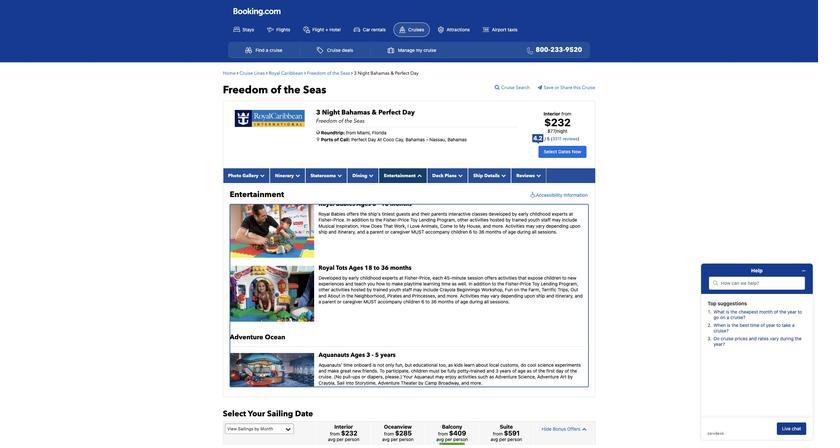 Task type: describe. For each thing, give the bounding box(es) containing it.
and left 'teach'
[[345, 281, 353, 287]]

1 vertical spatial freedom
[[223, 83, 268, 97]]

do
[[521, 363, 526, 368]]

children inside the royal babies ages 6 - 18 months royal babies offers the ship's tiniest guests and their parents interactive classes developed by early childhood experts at fisher-price. in addition to the fisher-price toy lending program, other activities hosted by trained youth staff may include musical inspiration, how does that work, i love animals, come to my house, and more. activities may vary depending upon ship and itinerary, and a parent or caregiver must accompany children 6 to 36 months of age during all sessions.
[[451, 229, 468, 235]]

adventure ocean
[[230, 333, 285, 342]]

0 vertical spatial babies
[[336, 200, 355, 208]]

save
[[544, 85, 554, 91]]

(no
[[334, 374, 342, 380]]

terrific
[[542, 287, 556, 293]]

staff inside aquanauts ages 3 - 5 years aquanauts' time onboard is not only fun, but educational too, as kids learn about local customs, do cool science experiments and make great new friends. to participate, children must be fully potty-trained and 3 years of age as of the first day of the cruise. (no pull-ups or diapers, please.) your aquanaut may enjoy activities such as adventure science, adventure art by crayola, sail into storytime, adventure theater by camp broadway, and more. every member of the adventure ocean® staff holds a college degree in education, recreation or a related field and has experience working with children ages 3-17. games and activities vary depending on ship and itinerary.
[[411, 386, 421, 392]]

to up how
[[374, 264, 380, 272]]

bahamas inside 3 night bahamas & perfect day freedom of the seas
[[342, 108, 370, 117]]

of down roundtrip:
[[334, 137, 339, 142]]

make inside royal tots  ages 18 to 36 months developed by early childhood experts at fisher-price, each 45-minute session offers activities that expose children to new experiences and teach you how to make playtime learning time as well. in addition to the fisher-price toy lending program, other activities hosted by trained youth staff may include crayola beginnings workshop, fun on the farm, terrific trips, out and about in the neighborhood, pirates and princesses, and more. activities may vary depending upon ship and itinerary, and a parent or caregiver must accompany children 6 to 36 months of age during all sessions.
[[392, 281, 403, 287]]

bonus
[[553, 426, 566, 432]]

from for interior from $232 $77 / night
[[562, 111, 571, 116]]

1 vertical spatial freedom of the seas
[[223, 83, 326, 97]]

taxis
[[508, 27, 518, 32]]

activities down "college"
[[444, 392, 462, 398]]

as right "such"
[[489, 374, 494, 380]]

month
[[260, 426, 273, 432]]

search image
[[495, 85, 501, 90]]

2 vertical spatial day
[[368, 137, 376, 142]]

experts inside royal tots  ages 18 to 36 months developed by early childhood experts at fisher-price, each 45-minute session offers activities that expose children to new experiences and teach you how to make playtime learning time as well. in addition to the fisher-price toy lending program, other activities hosted by trained youth staff may include crayola beginnings workshop, fun on the farm, terrific trips, out and about in the neighborhood, pirates and princesses, and more. activities may vary depending upon ship and itinerary, and a parent or caregiver must accompany children 6 to 36 months of age during all sessions.
[[382, 275, 398, 281]]

learn
[[464, 363, 475, 368]]

your inside aquanauts ages 3 - 5 years aquanauts' time onboard is not only fun, but educational too, as kids learn about local customs, do cool science experiments and make great new friends. to participate, children must be fully potty-trained and 3 years of age as of the first day of the cruise. (no pull-ups or diapers, please.) your aquanaut may enjoy activities such as adventure science, adventure art by crayola, sail into storytime, adventure theater by camp broadway, and more. every member of the adventure ocean® staff holds a college degree in education, recreation or a related field and has experience working with children ages 3-17. games and activities vary depending on ship and itinerary.
[[403, 374, 413, 380]]

0 vertical spatial seas
[[340, 70, 350, 76]]

ship inside royal tots  ages 18 to 36 months developed by early childhood experts at fisher-price, each 45-minute session offers activities that expose children to new experiences and teach you how to make playtime learning time as well. in addition to the fisher-price toy lending program, other activities hosted by trained youth staff may include crayola beginnings workshop, fun on the farm, terrific trips, out and about in the neighborhood, pirates and princesses, and more. activities may vary depending upon ship and itinerary, and a parent or caregiver must accompany children 6 to 36 months of age during all sessions.
[[536, 293, 545, 299]]

interior from $232 $77 / night
[[544, 111, 571, 134]]

must inside the royal babies ages 6 - 18 months royal babies offers the ship's tiniest guests and their parents interactive classes developed by early childhood experts at fisher-price. in addition to the fisher-price toy lending program, other activities hosted by trained youth staff may include musical inspiration, how does that work, i love animals, come to my house, and more. activities may vary depending upon ship and itinerary, and a parent or caregiver must accompany children 6 to 36 months of age during all sessions.
[[411, 229, 424, 235]]

royal for caribbean
[[269, 70, 280, 76]]

the left ship's
[[360, 211, 367, 217]]

3-
[[407, 392, 412, 398]]

from for interior from $232 avg per person
[[330, 432, 340, 437]]

hide bonus offers link
[[535, 424, 593, 435]]

onboard
[[354, 363, 371, 368]]

flight
[[312, 27, 324, 32]]

and down local
[[487, 368, 495, 374]]

9520
[[565, 45, 582, 54]]

cruise for find a cruise
[[270, 47, 282, 53]]

trained inside the royal babies ages 6 - 18 months royal babies offers the ship's tiniest guests and their parents interactive classes developed by early childhood experts at fisher-price. in addition to the fisher-price toy lending program, other activities hosted by trained youth staff may include musical inspiration, how does that work, i love animals, come to my house, and more. activities may vary depending upon ship and itinerary, and a parent or caregiver must accompany children 6 to 36 months of age during all sessions.
[[512, 217, 527, 223]]

attractions link
[[432, 23, 475, 36]]

and down "out"
[[575, 293, 583, 299]]

avg for $591
[[491, 437, 498, 443]]

sessions. inside the royal babies ages 6 - 18 months royal babies offers the ship's tiniest guests and their parents interactive classes developed by early childhood experts at fisher-price. in addition to the fisher-price toy lending program, other activities hosted by trained youth staff may include musical inspiration, how does that work, i love animals, come to my house, and more. activities may vary depending upon ship and itinerary, and a parent or caregiver must accompany children 6 to 36 months of age during all sessions.
[[538, 229, 557, 235]]

not
[[377, 363, 384, 368]]

friends.
[[362, 368, 378, 374]]

in inside royal tots  ages 18 to 36 months developed by early childhood experts at fisher-price, each 45-minute session offers activities that expose children to new experiences and teach you how to make playtime learning time as well. in addition to the fisher-price toy lending program, other activities hosted by trained youth staff may include crayola beginnings workshop, fun on the farm, terrific trips, out and about in the neighborhood, pirates and princesses, and more. activities may vary depending upon ship and itinerary, and a parent or caregiver must accompany children 6 to 36 months of age during all sessions.
[[342, 293, 345, 299]]

educational
[[413, 363, 438, 368]]

may down accessibility information link on the right of page
[[552, 217, 561, 223]]

age inside the royal babies ages 6 - 18 months royal babies offers the ship's tiniest guests and their parents interactive classes developed by early childhood experts at fisher-price. in addition to the fisher-price toy lending program, other activities hosted by trained youth staff may include musical inspiration, how does that work, i love animals, come to my house, and more. activities may vary depending upon ship and itinerary, and a parent or caregiver must accompany children 6 to 36 months of age during all sessions.
[[508, 229, 516, 235]]

is
[[373, 363, 376, 368]]

1 vertical spatial 36
[[381, 264, 389, 272]]

cruise deals link
[[310, 44, 360, 57]]

or right save
[[555, 85, 559, 91]]

1 vertical spatial months
[[390, 264, 412, 272]]

other inside royal tots  ages 18 to 36 months developed by early childhood experts at fisher-price, each 45-minute session offers activities that expose children to new experiences and teach you how to make playtime learning time as well. in addition to the fisher-price toy lending program, other activities hosted by trained youth staff may include crayola beginnings workshop, fun on the farm, terrific trips, out and about in the neighborhood, pirates and princesses, and more. activities may vary depending upon ship and itinerary, and a parent or caregiver must accompany children 6 to 36 months of age during all sessions.
[[319, 287, 330, 293]]

ocean
[[265, 333, 285, 342]]

now
[[572, 149, 581, 155]]

call:
[[340, 137, 350, 142]]

has
[[567, 386, 574, 392]]

cruise for cruise deals
[[327, 47, 341, 53]]

select for select your sailing date
[[223, 409, 246, 420]]

adventure left ocean
[[230, 333, 263, 342]]

day for 3 night bahamas & perfect day freedom of the seas
[[402, 108, 415, 117]]

be
[[441, 368, 446, 374]]

and down "college"
[[434, 392, 442, 398]]

5 inside the 4.2 / 5 ( 3311 reviews )
[[547, 136, 550, 141]]

into
[[346, 380, 354, 386]]

0 horizontal spatial entertainment
[[230, 189, 284, 200]]

pirates
[[387, 293, 402, 299]]

0 vertical spatial freedom of the seas
[[307, 70, 350, 76]]

deck plans button
[[427, 168, 468, 183]]

trained inside royal tots  ages 18 to 36 months developed by early childhood experts at fisher-price, each 45-minute session offers activities that expose children to new experiences and teach you how to make playtime learning time as well. in addition to the fisher-price toy lending program, other activities hosted by trained youth staff may include crayola beginnings workshop, fun on the farm, terrific trips, out and about in the neighborhood, pirates and princesses, and more. activities may vary depending upon ship and itinerary, and a parent or caregiver must accompany children 6 to 36 months of age during all sessions.
[[373, 287, 388, 293]]

to down house,
[[473, 229, 478, 235]]

too,
[[439, 363, 447, 368]]

education,
[[476, 386, 498, 392]]

avg for $232
[[328, 437, 335, 443]]

$409
[[449, 430, 466, 437]]

interior
[[544, 111, 560, 116]]

royal for tots
[[319, 264, 335, 272]]

& for 3 night bahamas & perfect day freedom of the seas
[[372, 108, 377, 117]]

about
[[328, 293, 340, 299]]

2 vertical spatial 36
[[431, 299, 437, 305]]

3311 reviews link
[[553, 136, 578, 141]]

developed
[[319, 275, 341, 281]]

may down workshop,
[[481, 293, 489, 299]]

ages for babies
[[357, 200, 371, 208]]

and up cruise.
[[319, 368, 326, 374]]

degree
[[455, 386, 470, 392]]

first
[[547, 368, 555, 374]]

at inside royal tots  ages 18 to 36 months developed by early childhood experts at fisher-price, each 45-minute session offers activities that expose children to new experiences and teach you how to make playtime learning time as well. in addition to the fisher-price toy lending program, other activities hosted by trained youth staff may include crayola beginnings workshop, fun on the farm, terrific trips, out and about in the neighborhood, pirates and princesses, and more. activities may vary depending upon ship and itinerary, and a parent or caregiver must accompany children 6 to 36 months of age during all sessions.
[[399, 275, 403, 281]]

to up trips,
[[562, 275, 567, 281]]

upon inside the royal babies ages 6 - 18 months royal babies offers the ship's tiniest guests and their parents interactive classes developed by early childhood experts at fisher-price. in addition to the fisher-price toy lending program, other activities hosted by trained youth staff may include musical inspiration, how does that work, i love animals, come to my house, and more. activities may vary depending upon ship and itinerary, and a parent or caregiver must accompany children 6 to 36 months of age during all sessions.
[[570, 223, 580, 229]]

details
[[484, 173, 500, 179]]

by down aquanaut
[[418, 380, 424, 386]]

itinerary, inside the royal babies ages 6 - 18 months royal babies offers the ship's tiniest guests and their parents interactive classes developed by early childhood experts at fisher-price. in addition to the fisher-price toy lending program, other activities hosted by trained youth staff may include musical inspiration, how does that work, i love animals, come to my house, and more. activities may vary depending upon ship and itinerary, and a parent or caregiver must accompany children 6 to 36 months of age during all sessions.
[[338, 229, 356, 235]]

itinerary
[[275, 173, 294, 179]]

by right developed
[[512, 211, 517, 217]]

2 vertical spatial perfect
[[351, 137, 367, 142]]

of inside 3 night bahamas & perfect day freedom of the seas
[[339, 117, 344, 125]]

/ inside the 4.2 / 5 ( 3311 reviews )
[[545, 136, 546, 141]]

$591
[[504, 430, 520, 437]]

18 inside royal tots  ages 18 to 36 months developed by early childhood experts at fisher-price, each 45-minute session offers activities that expose children to new experiences and teach you how to make playtime learning time as well. in addition to the fisher-price toy lending program, other activities hosted by trained youth staff may include crayola beginnings workshop, fun on the farm, terrific trips, out and about in the neighborhood, pirates and princesses, and more. activities may vary depending upon ship and itinerary, and a parent or caregiver must accompany children 6 to 36 months of age during all sessions.
[[365, 264, 372, 272]]

activities down potty- in the right of the page
[[458, 374, 477, 380]]

and down terrific
[[546, 293, 554, 299]]

interior
[[334, 424, 353, 430]]

teach
[[354, 281, 366, 287]]

the down experiments
[[570, 368, 577, 374]]

price inside royal tots  ages 18 to 36 months developed by early childhood experts at fisher-price, each 45-minute session offers activities that expose children to new experiences and teach you how to make playtime learning time as well. in addition to the fisher-price toy lending program, other activities hosted by trained youth staff may include crayola beginnings workshop, fun on the farm, terrific trips, out and about in the neighborhood, pirates and princesses, and more. activities may vary depending upon ship and itinerary, and a parent or caregiver must accompany children 6 to 36 months of age during all sessions.
[[520, 281, 531, 287]]

avg for $409
[[436, 437, 444, 443]]

3 down local
[[496, 368, 499, 374]]

1 vertical spatial years
[[500, 368, 511, 374]]

from for roundtrip: from miami, florida
[[346, 130, 356, 135]]

0 vertical spatial years
[[380, 351, 396, 359]]

the up does
[[375, 217, 382, 223]]

during inside the royal babies ages 6 - 18 months royal babies offers the ship's tiniest guests and their parents interactive classes developed by early childhood experts at fisher-price. in addition to the fisher-price toy lending program, other activities hosted by trained youth staff may include musical inspiration, how does that work, i love animals, come to my house, and more. activities may vary depending upon ship and itinerary, and a parent or caregiver must accompany children 6 to 36 months of age during all sessions.
[[517, 229, 531, 235]]

night for 3 night bahamas & perfect day freedom of the seas
[[322, 108, 340, 117]]

cay,
[[395, 137, 404, 142]]

on inside royal tots  ages 18 to 36 months developed by early childhood experts at fisher-price, each 45-minute session offers activities that expose children to new experiences and teach you how to make playtime learning time as well. in addition to the fisher-price toy lending program, other activities hosted by trained youth staff may include crayola beginnings workshop, fun on the farm, terrific trips, out and about in the neighborhood, pirates and princesses, and more. activities may vary depending upon ship and itinerary, and a parent or caregiver must accompany children 6 to 36 months of age during all sessions.
[[514, 287, 519, 293]]

accompany inside the royal babies ages 6 - 18 months royal babies offers the ship's tiniest guests and their parents interactive classes developed by early childhood experts at fisher-price. in addition to the fisher-price toy lending program, other activities hosted by trained youth staff may include musical inspiration, how does that work, i love animals, come to my house, and more. activities may vary depending upon ship and itinerary, and a parent or caregiver must accompany children 6 to 36 months of age during all sessions.
[[426, 229, 450, 235]]

•
[[426, 137, 428, 142]]

toy inside the royal babies ages 6 - 18 months royal babies offers the ship's tiniest guests and their parents interactive classes developed by early childhood experts at fisher-price. in addition to the fisher-price toy lending program, other activities hosted by trained youth staff may include musical inspiration, how does that work, i love animals, come to my house, and more. activities may vary depending upon ship and itinerary, and a parent or caregiver must accompany children 6 to 36 months of age during all sessions.
[[410, 217, 418, 223]]

activities up about
[[331, 287, 350, 293]]

by right art
[[568, 374, 573, 380]]

5 inside aquanauts ages 3 - 5 years aquanauts' time onboard is not only fun, but educational too, as kids learn about local customs, do cool science experiments and make great new friends. to participate, children must be fully potty-trained and 3 years of age as of the first day of the cruise. (no pull-ups or diapers, please.) your aquanaut may enjoy activities such as adventure science, adventure art by crayola, sail into storytime, adventure theater by camp broadway, and more. every member of the adventure ocean® staff holds a college degree in education, recreation or a related field and has experience working with children ages 3-17. games and activities vary depending on ship and itinerary.
[[375, 351, 379, 359]]

manage my cruise button
[[380, 44, 443, 57]]

of down experiments
[[565, 368, 569, 374]]

florida
[[372, 130, 387, 135]]

by down tots
[[342, 275, 347, 281]]

manage
[[398, 47, 415, 53]]

36 inside the royal babies ages 6 - 18 months royal babies offers the ship's tiniest guests and their parents interactive classes developed by early childhood experts at fisher-price. in addition to the fisher-price toy lending program, other activities hosted by trained youth staff may include musical inspiration, how does that work, i love animals, come to my house, and more. activities may vary depending upon ship and itinerary, and a parent or caregiver must accompany children 6 to 36 months of age during all sessions.
[[479, 229, 484, 235]]

or inside the royal babies ages 6 - 18 months royal babies offers the ship's tiniest guests and their parents interactive classes developed by early childhood experts at fisher-price. in addition to the fisher-price toy lending program, other activities hosted by trained youth staff may include musical inspiration, how does that work, i love animals, come to my house, and more. activities may vary depending upon ship and itinerary, and a parent or caregiver must accompany children 6 to 36 months of age during all sessions.
[[385, 229, 389, 235]]

more. inside aquanauts ages 3 - 5 years aquanauts' time onboard is not only fun, but educational too, as kids learn about local customs, do cool science experiments and make great new friends. to participate, children must be fully potty-trained and 3 years of age as of the first day of the cruise. (no pull-ups or diapers, please.) your aquanaut may enjoy activities such as adventure science, adventure art by crayola, sail into storytime, adventure theater by camp broadway, and more. every member of the adventure ocean® staff holds a college degree in education, recreation or a related field and has experience working with children ages 3-17. games and activities vary depending on ship and itinerary.
[[470, 380, 483, 386]]

hide bonus offers
[[542, 426, 581, 432]]

fisher- up fun
[[506, 281, 520, 287]]

chevron down image for reviews
[[535, 173, 541, 178]]

attractions
[[447, 27, 470, 32]]

royal caribbean
[[269, 70, 303, 76]]

/ inside interior from $232 $77 / night
[[555, 128, 557, 134]]

0 horizontal spatial 6
[[372, 200, 376, 208]]

to right how
[[386, 281, 390, 287]]

itinerary, inside royal tots  ages 18 to 36 months developed by early childhood experts at fisher-price, each 45-minute session offers activities that expose children to new experiences and teach you how to make playtime learning time as well. in addition to the fisher-price toy lending program, other activities hosted by trained youth staff may include crayola beginnings workshop, fun on the farm, terrific trips, out and about in the neighborhood, pirates and princesses, and more. activities may vary depending upon ship and itinerary, and a parent or caregiver must accompany children 6 to 36 months of age during all sessions.
[[555, 293, 574, 299]]

toy inside royal tots  ages 18 to 36 months developed by early childhood experts at fisher-price, each 45-minute session offers activities that expose children to new experiences and teach you how to make playtime learning time as well. in addition to the fisher-price toy lending program, other activities hosted by trained youth staff may include crayola beginnings workshop, fun on the farm, terrific trips, out and about in the neighborhood, pirates and princesses, and more. activities may vary depending upon ship and itinerary, and a parent or caregiver must accompany children 6 to 36 months of age during all sessions.
[[532, 281, 540, 287]]

activities up fun
[[498, 275, 517, 281]]

0 vertical spatial freedom
[[307, 70, 326, 76]]

ship inside the royal babies ages 6 - 18 months royal babies offers the ship's tiniest guests and their parents interactive classes developed by early childhood experts at fisher-price. in addition to the fisher-price toy lending program, other activities hosted by trained youth staff may include musical inspiration, how does that work, i love animals, come to my house, and more. activities may vary depending upon ship and itinerary, and a parent or caregiver must accompany children 6 to 36 months of age during all sessions.
[[319, 229, 327, 235]]

the down caribbean
[[284, 83, 301, 97]]

the right about
[[347, 293, 353, 299]]

new inside aquanauts ages 3 - 5 years aquanauts' time onboard is not only fun, but educational too, as kids learn about local customs, do cool science experiments and make great new friends. to participate, children must be fully potty-trained and 3 years of age as of the first day of the cruise. (no pull-ups or diapers, please.) your aquanaut may enjoy activities such as adventure science, adventure art by crayola, sail into storytime, adventure theater by camp broadway, and more. every member of the adventure ocean® staff holds a college degree in education, recreation or a related field and has experience working with children ages 3-17. games and activities vary depending on ship and itinerary.
[[352, 368, 361, 374]]

months
[[390, 200, 412, 208]]

airport taxis
[[492, 27, 518, 32]]

$232 for interior from $232 $77 / night
[[544, 116, 571, 129]]

in inside aquanauts ages 3 - 5 years aquanauts' time onboard is not only fun, but educational too, as kids learn about local customs, do cool science experiments and make great new friends. to participate, children must be fully potty-trained and 3 years of age as of the first day of the cruise. (no pull-ups or diapers, please.) your aquanaut may enjoy activities such as adventure science, adventure art by crayola, sail into storytime, adventure theater by camp broadway, and more. every member of the adventure ocean® staff holds a college degree in education, recreation or a related field and has experience working with children ages 3-17. games and activities vary depending on ship and itinerary.
[[471, 386, 475, 392]]

may down 'playtime'
[[413, 287, 422, 293]]

during inside royal tots  ages 18 to 36 months developed by early childhood experts at fisher-price, each 45-minute session offers activities that expose children to new experiences and teach you how to make playtime learning time as well. in addition to the fisher-price toy lending program, other activities hosted by trained youth staff may include crayola beginnings workshop, fun on the farm, terrific trips, out and about in the neighborhood, pirates and princesses, and more. activities may vary depending upon ship and itinerary, and a parent or caregiver must accompany children 6 to 36 months of age during all sessions.
[[470, 299, 483, 305]]

angle right image for home
[[237, 71, 238, 75]]

reviews
[[563, 136, 578, 141]]

3 right freedom of the seas link
[[354, 70, 357, 76]]

a up 'itinerary.'
[[528, 386, 530, 392]]

ages for tots
[[349, 264, 363, 272]]

and left has
[[557, 386, 565, 392]]

staff inside royal tots  ages 18 to 36 months developed by early childhood experts at fisher-price, each 45-minute session offers activities that expose children to new experiences and teach you how to make playtime learning time as well. in addition to the fisher-price toy lending program, other activities hosted by trained youth staff may include crayola beginnings workshop, fun on the farm, terrific trips, out and about in the neighborhood, pirates and princesses, and more. activities may vary depending upon ship and itinerary, and a parent or caregiver must accompany children 6 to 36 months of age during all sessions.
[[402, 287, 412, 293]]

3311
[[553, 136, 562, 141]]

trips,
[[558, 287, 569, 293]]

depending inside royal tots  ages 18 to 36 months developed by early childhood experts at fisher-price, each 45-minute session offers activities that expose children to new experiences and teach you how to make playtime learning time as well. in addition to the fisher-price toy lending program, other activities hosted by trained youth staff may include crayola beginnings workshop, fun on the farm, terrific trips, out and about in the neighborhood, pirates and princesses, and more. activities may vary depending upon ship and itinerary, and a parent or caregiver must accompany children 6 to 36 months of age during all sessions.
[[501, 293, 523, 299]]

by up neighborhood,
[[367, 287, 372, 293]]

lending inside royal tots  ages 18 to 36 months developed by early childhood experts at fisher-price, each 45-minute session offers activities that expose children to new experiences and teach you how to make playtime learning time as well. in addition to the fisher-price toy lending program, other activities hosted by trained youth staff may include crayola beginnings workshop, fun on the farm, terrific trips, out and about in the neighborhood, pirates and princesses, and more. activities may vary depending upon ship and itinerary, and a parent or caregiver must accompany children 6 to 36 months of age during all sessions.
[[541, 281, 558, 287]]

to down princesses,
[[426, 299, 430, 305]]

1 vertical spatial your
[[248, 409, 265, 420]]

6 inside royal tots  ages 18 to 36 months developed by early childhood experts at fisher-price, each 45-minute session offers activities that expose children to new experiences and teach you how to make playtime learning time as well. in addition to the fisher-price toy lending program, other activities hosted by trained youth staff may include crayola beginnings workshop, fun on the farm, terrific trips, out and about in the neighborhood, pirates and princesses, and more. activities may vary depending upon ship and itinerary, and a parent or caregiver must accompany children 6 to 36 months of age during all sessions.
[[421, 299, 424, 305]]

caregiver inside the royal babies ages 6 - 18 months royal babies offers the ship's tiniest guests and their parents interactive classes developed by early childhood experts at fisher-price. in addition to the fisher-price toy lending program, other activities hosted by trained youth staff may include musical inspiration, how does that work, i love animals, come to my house, and more. activities may vary depending upon ship and itinerary, and a parent or caregiver must accompany children 6 to 36 months of age during all sessions.
[[391, 229, 410, 235]]

and down musical
[[329, 229, 337, 235]]

fisher- up musical
[[319, 217, 333, 223]]

fisher- up 'playtime'
[[405, 275, 419, 281]]

perfect for 3 night bahamas & perfect day freedom of the seas
[[378, 108, 401, 117]]

hide
[[542, 426, 552, 432]]

depending inside aquanauts ages 3 - 5 years aquanauts' time onboard is not only fun, but educational too, as kids learn about local customs, do cool science experiments and make great new friends. to participate, children must be fully potty-trained and 3 years of age as of the first day of the cruise. (no pull-ups or diapers, please.) your aquanaut may enjoy activities such as adventure science, adventure art by crayola, sail into storytime, adventure theater by camp broadway, and more. every member of the adventure ocean® staff holds a college degree in education, recreation or a related field and has experience working with children ages 3-17. games and activities vary depending on ship and itinerary.
[[474, 392, 496, 398]]

and right house,
[[483, 223, 491, 229]]

i
[[408, 223, 409, 229]]

about
[[476, 363, 488, 368]]

fisher- down tiniest
[[384, 217, 398, 223]]

childhood inside royal tots  ages 18 to 36 months developed by early childhood experts at fisher-price, each 45-minute session offers activities that expose children to new experiences and teach you how to make playtime learning time as well. in addition to the fisher-price toy lending program, other activities hosted by trained youth staff may include crayola beginnings workshop, fun on the farm, terrific trips, out and about in the neighborhood, pirates and princesses, and more. activities may vary depending upon ship and itinerary, and a parent or caregiver must accompany children 6 to 36 months of age during all sessions.
[[360, 275, 381, 281]]

chevron down image for dining
[[367, 173, 374, 178]]

age inside aquanauts ages 3 - 5 years aquanauts' time onboard is not only fun, but educational too, as kids learn about local customs, do cool science experiments and make great new friends. to participate, children must be fully potty-trained and 3 years of age as of the first day of the cruise. (no pull-ups or diapers, please.) your aquanaut may enjoy activities such as adventure science, adventure art by crayola, sail into storytime, adventure theater by camp broadway, and more. every member of the adventure ocean® staff holds a college degree in education, recreation or a related field and has experience working with children ages 3-17. games and activities vary depending on ship and itinerary.
[[518, 368, 526, 374]]

3 up the onboard
[[367, 351, 370, 359]]

4.2 / 5 ( 3311 reviews )
[[533, 135, 579, 142]]

aquanauts
[[319, 351, 349, 359]]

other inside the royal babies ages 6 - 18 months royal babies offers the ship's tiniest guests and their parents interactive classes developed by early childhood experts at fisher-price. in addition to the fisher-price toy lending program, other activities hosted by trained youth staff may include musical inspiration, how does that work, i love animals, come to my house, and more. activities may vary depending upon ship and itinerary, and a parent or caregiver must accompany children 6 to 36 months of age during all sessions.
[[457, 217, 469, 223]]

and left "their" at the top of the page
[[411, 211, 419, 217]]

royal up musical
[[319, 211, 330, 217]]

cruise lines
[[240, 70, 265, 76]]

cruises link
[[394, 22, 430, 37]]

out
[[571, 287, 578, 293]]

offers
[[567, 426, 581, 432]]

program, inside the royal babies ages 6 - 18 months royal babies offers the ship's tiniest guests and their parents interactive classes developed by early childhood experts at fisher-price. in addition to the fisher-price toy lending program, other activities hosted by trained youth staff may include musical inspiration, how does that work, i love animals, come to my house, and more. activities may vary depending upon ship and itinerary, and a parent or caregiver must accompany children 6 to 36 months of age during all sessions.
[[437, 217, 456, 223]]

guests
[[396, 211, 410, 217]]

ages inside aquanauts ages 3 - 5 years aquanauts' time onboard is not only fun, but educational too, as kids learn about local customs, do cool science experiments and make great new friends. to participate, children must be fully potty-trained and 3 years of age as of the first day of the cruise. (no pull-ups or diapers, please.) your aquanaut may enjoy activities such as adventure science, adventure art by crayola, sail into storytime, adventure theater by camp broadway, and more. every member of the adventure ocean® staff holds a college degree in education, recreation or a related field and has experience working with children ages 3-17. games and activities vary depending on ship and itinerary.
[[351, 351, 365, 359]]

ship
[[473, 173, 483, 179]]

chevron down image for deck plans
[[457, 173, 463, 178]]

children up terrific
[[544, 275, 561, 281]]

chevron down image for itinerary
[[294, 173, 300, 178]]

staff inside the royal babies ages 6 - 18 months royal babies offers the ship's tiniest guests and their parents interactive classes developed by early childhood experts at fisher-price. in addition to the fisher-price toy lending program, other activities hosted by trained youth staff may include musical inspiration, how does that work, i love animals, come to my house, and more. activities may vary depending upon ship and itinerary, and a parent or caregiver must accompany children 6 to 36 months of age during all sessions.
[[541, 217, 551, 223]]

the down cruise deals link
[[333, 70, 339, 76]]

of down royal caribbean link
[[271, 83, 281, 97]]

addition inside royal tots  ages 18 to 36 months developed by early childhood experts at fisher-price, each 45-minute session offers activities that expose children to new experiences and teach you how to make playtime learning time as well. in addition to the fisher-price toy lending program, other activities hosted by trained youth staff may include crayola beginnings workshop, fun on the farm, terrific trips, out and about in the neighborhood, pirates and princesses, and more. activities may vary depending upon ship and itinerary, and a parent or caregiver must accompany children 6 to 36 months of age during all sessions.
[[474, 281, 491, 287]]

sailings
[[238, 426, 253, 432]]

per for $232
[[337, 437, 344, 443]]

in inside the royal babies ages 6 - 18 months royal babies offers the ship's tiniest guests and their parents interactive classes developed by early childhood experts at fisher-price. in addition to the fisher-price toy lending program, other activities hosted by trained youth staff may include musical inspiration, how does that work, i love animals, come to my house, and more. activities may vary depending upon ship and itinerary, and a parent or caregiver must accompany children 6 to 36 months of age during all sessions.
[[347, 217, 350, 223]]

upon inside royal tots  ages 18 to 36 months developed by early childhood experts at fisher-price, each 45-minute session offers activities that expose children to new experiences and teach you how to make playtime learning time as well. in addition to the fisher-price toy lending program, other activities hosted by trained youth staff may include crayola beginnings workshop, fun on the farm, terrific trips, out and about in the neighborhood, pirates and princesses, and more. activities may vary depending upon ship and itinerary, and a parent or caregiver must accompany children 6 to 36 months of age during all sessions.
[[524, 293, 535, 299]]

more. inside the royal babies ages 6 - 18 months royal babies offers the ship's tiniest guests and their parents interactive classes developed by early childhood experts at fisher-price. in addition to the fisher-price toy lending program, other activities hosted by trained youth staff may include musical inspiration, how does that work, i love animals, come to my house, and more. activities may vary depending upon ship and itinerary, and a parent or caregiver must accompany children 6 to 36 months of age during all sessions.
[[492, 223, 504, 229]]

neighborhood,
[[355, 293, 386, 299]]

farm,
[[529, 287, 541, 293]]

cruise for manage my cruise
[[424, 47, 436, 53]]

a inside navigation
[[266, 47, 268, 53]]

or up storytime,
[[362, 374, 366, 380]]

the down storytime,
[[362, 386, 369, 392]]

itinerary button
[[270, 168, 305, 183]]

of down cool
[[533, 368, 537, 374]]

and right pirates
[[403, 293, 411, 299]]

car rentals link
[[349, 23, 391, 36]]

& for 3 night bahamas & perfect day
[[391, 70, 394, 76]]

chevron up image
[[416, 173, 422, 178]]

as inside royal tots  ages 18 to 36 months developed by early childhood experts at fisher-price, each 45-minute session offers activities that expose children to new experiences and teach you how to make playtime learning time as well. in addition to the fisher-price toy lending program, other activities hosted by trained youth staff may include crayola beginnings workshop, fun on the farm, terrific trips, out and about in the neighborhood, pirates and princesses, and more. activities may vary depending upon ship and itinerary, and a parent or caregiver must accompany children 6 to 36 months of age during all sessions.
[[452, 281, 457, 287]]

a inside the royal babies ages 6 - 18 months royal babies offers the ship's tiniest guests and their parents interactive classes developed by early childhood experts at fisher-price. in addition to the fisher-price toy lending program, other activities hosted by trained youth staff may include musical inspiration, how does that work, i love animals, come to my house, and more. activities may vary depending upon ship and itinerary, and a parent or caregiver must accompany children 6 to 36 months of age during all sessions.
[[366, 229, 369, 235]]

offers inside the royal babies ages 6 - 18 months royal babies offers the ship's tiniest guests and their parents interactive classes developed by early childhood experts at fisher-price. in addition to the fisher-price toy lending program, other activities hosted by trained youth staff may include musical inspiration, how does that work, i love animals, come to my house, and more. activities may vary depending upon ship and itinerary, and a parent or caregiver must accompany children 6 to 36 months of age during all sessions.
[[347, 211, 359, 217]]

and up the degree
[[461, 380, 469, 386]]

the up workshop,
[[497, 281, 504, 287]]

children right the with
[[377, 392, 394, 398]]

adventure down please.)
[[378, 380, 400, 386]]

2 vertical spatial months
[[438, 299, 454, 305]]

0 horizontal spatial seas
[[303, 83, 326, 97]]

cruise deals
[[327, 47, 353, 53]]

dining button
[[347, 168, 379, 183]]

- inside aquanauts ages 3 - 5 years aquanauts' time onboard is not only fun, but educational too, as kids learn about local customs, do cool science experiments and make great new friends. to participate, children must be fully potty-trained and 3 years of age as of the first day of the cruise. (no pull-ups or diapers, please.) your aquanaut may enjoy activities such as adventure science, adventure art by crayola, sail into storytime, adventure theater by camp broadway, and more. every member of the adventure ocean® staff holds a college degree in education, recreation or a related field and has experience working with children ages 3-17. games and activities vary depending on ship and itinerary.
[[372, 351, 374, 359]]

view sailings by month link
[[225, 424, 294, 434]]

ports
[[321, 137, 333, 142]]

and down recreation
[[514, 392, 522, 398]]

participate,
[[386, 368, 410, 374]]

cruise right this
[[582, 85, 595, 91]]

in inside royal tots  ages 18 to 36 months developed by early childhood experts at fisher-price, each 45-minute session offers activities that expose children to new experiences and teach you how to make playtime learning time as well. in addition to the fisher-price toy lending program, other activities hosted by trained youth staff may include crayola beginnings workshop, fun on the farm, terrific trips, out and about in the neighborhood, pirates and princesses, and more. activities may vary depending upon ship and itinerary, and a parent or caregiver must accompany children 6 to 36 months of age during all sessions.
[[469, 281, 473, 287]]

cruise for cruise search
[[501, 85, 515, 91]]

trained inside aquanauts ages 3 - 5 years aquanauts' time onboard is not only fun, but educational too, as kids learn about local customs, do cool science experiments and make great new friends. to participate, children must be fully potty-trained and 3 years of age as of the first day of the cruise. (no pull-ups or diapers, please.) your aquanaut may enjoy activities such as adventure science, adventure art by crayola, sail into storytime, adventure theater by camp broadway, and more. every member of the adventure ocean® staff holds a college degree in education, recreation or a related field and has experience working with children ages 3-17. games and activities vary depending on ship and itinerary.
[[471, 368, 485, 374]]

by left month
[[255, 426, 259, 432]]

800-233-9520 link
[[524, 45, 582, 55]]

coco
[[383, 137, 394, 142]]

dining
[[352, 173, 367, 179]]

stays
[[243, 27, 254, 32]]

from for oceanview from $285 avg per person
[[384, 432, 394, 437]]

chevron down image for photo gallery
[[258, 173, 265, 178]]

time inside aquanauts ages 3 - 5 years aquanauts' time onboard is not only fun, but educational too, as kids learn about local customs, do cool science experiments and make great new friends. to participate, children must be fully potty-trained and 3 years of age as of the first day of the cruise. (no pull-ups or diapers, please.) your aquanaut may enjoy activities such as adventure science, adventure art by crayola, sail into storytime, adventure theater by camp broadway, and more. every member of the adventure ocean® staff holds a college degree in education, recreation or a related field and has experience working with children ages 3-17. games and activities vary depending on ship and itinerary.
[[344, 363, 353, 368]]

1 vertical spatial babies
[[331, 211, 345, 217]]

cruises
[[408, 27, 424, 32]]

or inside royal tots  ages 18 to 36 months developed by early childhood experts at fisher-price, each 45-minute session offers activities that expose children to new experiences and teach you how to make playtime learning time as well. in addition to the fisher-price toy lending program, other activities hosted by trained youth staff may include crayola beginnings workshop, fun on the farm, terrific trips, out and about in the neighborhood, pirates and princesses, and more. activities may vary depending upon ship and itinerary, and a parent or caregiver must accompany children 6 to 36 months of age during all sessions.
[[337, 299, 342, 305]]

angle right image for royal caribbean
[[304, 71, 306, 75]]

ship details button
[[468, 168, 511, 183]]

college
[[438, 386, 454, 392]]

months inside the royal babies ages 6 - 18 months royal babies offers the ship's tiniest guests and their parents interactive classes developed by early childhood experts at fisher-price. in addition to the fisher-price toy lending program, other activities hosted by trained youth staff may include musical inspiration, how does that work, i love animals, come to my house, and more. activities may vary depending upon ship and itinerary, and a parent or caregiver must accompany children 6 to 36 months of age during all sessions.
[[486, 229, 501, 235]]

enjoy
[[445, 374, 457, 380]]

of down customs,
[[512, 368, 517, 374]]

adventure up the with
[[370, 386, 392, 392]]

great
[[340, 368, 351, 374]]



Task type: vqa. For each thing, say whether or not it's contained in the screenshot.
anchor image
no



Task type: locate. For each thing, give the bounding box(es) containing it.
oceanview from $285 avg per person
[[382, 424, 414, 443]]

your up theater
[[403, 374, 413, 380]]

1 horizontal spatial 6
[[421, 299, 424, 305]]

angle right image
[[237, 71, 238, 75], [304, 71, 306, 75], [351, 71, 353, 75]]

0 vertical spatial price
[[398, 217, 409, 223]]

gallery
[[243, 173, 258, 179]]

0 horizontal spatial on
[[498, 392, 503, 398]]

does
[[371, 223, 382, 229]]

find a cruise link
[[238, 44, 289, 57]]

find
[[256, 47, 265, 53]]

in right the degree
[[471, 386, 475, 392]]

aquanaut
[[414, 374, 434, 380]]

0 vertical spatial childhood
[[530, 211, 551, 217]]

chevron up image
[[581, 427, 587, 432]]

tiniest
[[382, 211, 395, 217]]

per down interior
[[337, 437, 344, 443]]

from inside interior from $232 $77 / night
[[562, 111, 571, 116]]

addition
[[352, 217, 369, 223], [474, 281, 491, 287]]

parent inside royal tots  ages 18 to 36 months developed by early childhood experts at fisher-price, each 45-minute session offers activities that expose children to new experiences and teach you how to make playtime learning time as well. in addition to the fisher-price toy lending program, other activities hosted by trained youth staff may include crayola beginnings workshop, fun on the farm, terrific trips, out and about in the neighborhood, pirates and princesses, and more. activities may vary depending upon ship and itinerary, and a parent or caregiver must accompany children 6 to 36 months of age during all sessions.
[[322, 299, 336, 305]]

1 horizontal spatial include
[[562, 217, 577, 223]]

as up fully
[[448, 363, 453, 368]]

ship down musical
[[319, 229, 327, 235]]

to
[[370, 217, 374, 223], [454, 223, 458, 229], [473, 229, 478, 235], [374, 264, 380, 272], [562, 275, 567, 281], [386, 281, 390, 287], [492, 281, 496, 287], [426, 299, 430, 305]]

early inside royal tots  ages 18 to 36 months developed by early childhood experts at fisher-price, each 45-minute session offers activities that expose children to new experiences and teach you how to make playtime learning time as well. in addition to the fisher-price toy lending program, other activities hosted by trained youth staff may include crayola beginnings workshop, fun on the farm, terrific trips, out and about in the neighborhood, pirates and princesses, and more. activities may vary depending upon ship and itinerary, and a parent or caregiver must accompany children 6 to 36 months of age during all sessions.
[[349, 275, 359, 281]]

0 vertical spatial perfect
[[395, 70, 409, 76]]

seas up miami, at left
[[354, 117, 365, 125]]

from for balcony from $409 avg per person
[[438, 432, 448, 437]]

ship inside aquanauts ages 3 - 5 years aquanauts' time onboard is not only fun, but educational too, as kids learn about local customs, do cool science experiments and make great new friends. to participate, children must be fully potty-trained and 3 years of age as of the first day of the cruise. (no pull-ups or diapers, please.) your aquanaut may enjoy activities such as adventure science, adventure art by crayola, sail into storytime, adventure theater by camp broadway, and more. every member of the adventure ocean® staff holds a college degree in education, recreation or a related field and has experience working with children ages 3-17. games and activities vary depending on ship and itinerary.
[[504, 392, 513, 398]]

2 horizontal spatial vary
[[536, 223, 545, 229]]

youth inside the royal babies ages 6 - 18 months royal babies offers the ship's tiniest guests and their parents interactive classes developed by early childhood experts at fisher-price. in addition to the fisher-price toy lending program, other activities hosted by trained youth staff may include musical inspiration, how does that work, i love animals, come to my house, and more. activities may vary depending upon ship and itinerary, and a parent or caregiver must accompany children 6 to 36 months of age during all sessions.
[[528, 217, 540, 223]]

chevron down image left entertainment dropdown button at the top of the page
[[367, 173, 374, 178]]

the down science
[[538, 368, 545, 374]]

avg left $591
[[491, 437, 498, 443]]

activities
[[505, 223, 525, 229], [460, 293, 479, 299]]

early up 'teach'
[[349, 275, 359, 281]]

aquanauts ages 3 - 5 years aquanauts' time onboard is not only fun, but educational too, as kids learn about local customs, do cool science experiments and make great new friends. to participate, children must be fully potty-trained and 3 years of age as of the first day of the cruise. (no pull-ups or diapers, please.) your aquanaut may enjoy activities such as adventure science, adventure art by crayola, sail into storytime, adventure theater by camp broadway, and more. every member of the adventure ocean® staff holds a college degree in education, recreation or a related field and has experience working with children ages 3-17. games and activities vary depending on ship and itinerary.
[[319, 351, 581, 398]]

the left farm,
[[521, 287, 527, 293]]

or down that
[[385, 229, 389, 235]]

time inside royal tots  ages 18 to 36 months developed by early childhood experts at fisher-price, each 45-minute session offers activities that expose children to new experiences and teach you how to make playtime learning time as well. in addition to the fisher-price toy lending program, other activities hosted by trained youth staff may include crayola beginnings workshop, fun on the farm, terrific trips, out and about in the neighborhood, pirates and princesses, and more. activities may vary depending upon ship and itinerary, and a parent or caregiver must accompany children 6 to 36 months of age during all sessions.
[[442, 281, 451, 287]]

1 chevron down image from the left
[[258, 173, 265, 178]]

1 vertical spatial activities
[[460, 293, 479, 299]]

freedom of the seas main content
[[220, 66, 599, 446]]

person for $591
[[508, 437, 522, 443]]

cruise for cruise lines
[[240, 70, 253, 76]]

children down my
[[451, 229, 468, 235]]

ship
[[319, 229, 327, 235], [536, 293, 545, 299], [504, 392, 513, 398]]

angle right image for freedom of the seas
[[351, 71, 353, 75]]

and down how
[[357, 229, 365, 235]]

3 up globe 'icon'
[[316, 108, 320, 117]]

broadway,
[[438, 380, 460, 386]]

0 horizontal spatial 5
[[375, 351, 379, 359]]

0 vertical spatial addition
[[352, 217, 369, 223]]

chevron down image inside staterooms dropdown button
[[336, 173, 342, 178]]

paper plane image
[[538, 85, 544, 90]]

1 horizontal spatial vary
[[491, 293, 500, 299]]

must down neighborhood,
[[364, 299, 377, 305]]

adventure down customs,
[[495, 374, 517, 380]]

age down developed
[[508, 229, 516, 235]]

select for select          dates now
[[544, 149, 557, 155]]

entertainment
[[384, 173, 416, 179], [230, 189, 284, 200]]

0 horizontal spatial &
[[372, 108, 377, 117]]

person inside 'balcony from $409 avg per person'
[[453, 437, 468, 443]]

2 person from the left
[[399, 437, 414, 443]]

ages up the onboard
[[351, 351, 365, 359]]

globe image
[[316, 130, 320, 135]]

entertainment down gallery on the top left of page
[[230, 189, 284, 200]]

3 per from the left
[[445, 437, 452, 443]]

children up aquanaut
[[411, 368, 428, 374]]

experiments
[[555, 363, 581, 368]]

0 horizontal spatial include
[[423, 287, 438, 293]]

must inside royal tots  ages 18 to 36 months developed by early childhood experts at fisher-price, each 45-minute session offers activities that expose children to new experiences and teach you how to make playtime learning time as well. in addition to the fisher-price toy lending program, other activities hosted by trained youth staff may include crayola beginnings workshop, fun on the farm, terrific trips, out and about in the neighborhood, pirates and princesses, and more. activities may vary depending upon ship and itinerary, and a parent or caregiver must accompany children 6 to 36 months of age during all sessions.
[[364, 299, 377, 305]]

working
[[350, 392, 366, 398]]

cruise search
[[501, 85, 530, 91]]

from inside 'balcony from $409 avg per person'
[[438, 432, 448, 437]]

in up beginnings
[[469, 281, 473, 287]]

chevron down image left staterooms
[[294, 173, 300, 178]]

1 horizontal spatial ship
[[504, 392, 513, 398]]

freedom of the seas
[[307, 70, 350, 76], [223, 83, 326, 97]]

house,
[[467, 223, 482, 229]]

0 horizontal spatial $232
[[341, 430, 357, 437]]

2 cruise from the left
[[424, 47, 436, 53]]

night for 3 night bahamas & perfect day
[[358, 70, 369, 76]]

by down developed
[[506, 217, 511, 223]]

1 vertical spatial depending
[[501, 293, 523, 299]]

experiences
[[319, 281, 344, 287]]

select your sailing date
[[223, 409, 313, 420]]

photo
[[228, 173, 241, 179]]

more. down "such"
[[470, 380, 483, 386]]

1 horizontal spatial entertainment
[[384, 173, 416, 179]]

chevron down image inside dining dropdown button
[[367, 173, 374, 178]]

avg for $285
[[382, 437, 390, 443]]

your
[[403, 374, 413, 380], [248, 409, 265, 420]]

18 inside the royal babies ages 6 - 18 months royal babies offers the ship's tiniest guests and their parents interactive classes developed by early childhood experts at fisher-price. in addition to the fisher-price toy lending program, other activities hosted by trained youth staff may include musical inspiration, how does that work, i love animals, come to my house, and more. activities may vary depending upon ship and itinerary, and a parent or caregiver must accompany children 6 to 36 months of age during all sessions.
[[381, 200, 389, 208]]

0 vertical spatial ship
[[319, 229, 327, 235]]

0 vertical spatial staff
[[541, 217, 551, 223]]

3 chevron down image from the left
[[367, 173, 374, 178]]

chevron down image left the itinerary
[[258, 173, 265, 178]]

kids
[[454, 363, 463, 368]]

new up "out"
[[568, 275, 577, 281]]

include inside the royal babies ages 6 - 18 months royal babies offers the ship's tiniest guests and their parents interactive classes developed by early childhood experts at fisher-price. in addition to the fisher-price toy lending program, other activities hosted by trained youth staff may include musical inspiration, how does that work, i love animals, come to my house, and more. activities may vary depending upon ship and itinerary, and a parent or caregiver must accompany children 6 to 36 months of age during all sessions.
[[562, 217, 577, 223]]

avg inside the interior from $232 avg per person
[[328, 437, 335, 443]]

0 horizontal spatial years
[[380, 351, 396, 359]]

1 horizontal spatial upon
[[570, 223, 580, 229]]

during
[[517, 229, 531, 235], [470, 299, 483, 305]]

day down manage my cruise dropdown button
[[411, 70, 419, 76]]

1 horizontal spatial addition
[[474, 281, 491, 287]]

recommended image
[[440, 443, 465, 446]]

with
[[367, 392, 376, 398]]

hosted inside the royal babies ages 6 - 18 months royal babies offers the ship's tiniest guests and their parents interactive classes developed by early childhood experts at fisher-price. in addition to the fisher-price toy lending program, other activities hosted by trained youth staff may include musical inspiration, how does that work, i love animals, come to my house, and more. activities may vary depending upon ship and itinerary, and a parent or caregiver must accompany children 6 to 36 months of age during all sessions.
[[490, 217, 504, 223]]

0 vertical spatial &
[[391, 70, 394, 76]]

vary inside royal tots  ages 18 to 36 months developed by early childhood experts at fisher-price, each 45-minute session offers activities that expose children to new experiences and teach you how to make playtime learning time as well. in addition to the fisher-price toy lending program, other activities hosted by trained youth staff may include crayola beginnings workshop, fun on the farm, terrific trips, out and about in the neighborhood, pirates and princesses, and more. activities may vary depending upon ship and itinerary, and a parent or caregiver must accompany children 6 to 36 months of age during all sessions.
[[491, 293, 500, 299]]

per for $409
[[445, 437, 452, 443]]

800-233-9520
[[536, 45, 582, 54]]

1 horizontal spatial -
[[378, 200, 380, 208]]

angle right image
[[266, 71, 268, 75]]

time
[[442, 281, 451, 287], [344, 363, 353, 368]]

as up science,
[[527, 368, 532, 374]]

chevron down image for ship details
[[500, 173, 506, 178]]

crayola,
[[319, 380, 336, 386]]

1 vertical spatial program,
[[559, 281, 578, 287]]

hosted down developed
[[490, 217, 504, 223]]

0 horizontal spatial new
[[352, 368, 361, 374]]

new up ups
[[352, 368, 361, 374]]

view sailings by month
[[227, 426, 273, 432]]

or
[[555, 85, 559, 91], [385, 229, 389, 235], [337, 299, 342, 305], [362, 374, 366, 380], [522, 386, 526, 392]]

minute
[[452, 275, 466, 281]]

include
[[562, 217, 577, 223], [423, 287, 438, 293]]

parent
[[370, 229, 384, 235], [322, 299, 336, 305]]

0 horizontal spatial ship
[[319, 229, 327, 235]]

manage my cruise
[[398, 47, 436, 53]]

offers up inspiration,
[[347, 211, 359, 217]]

1 horizontal spatial childhood
[[530, 211, 551, 217]]

0 vertical spatial new
[[568, 275, 577, 281]]

the inside 3 night bahamas & perfect day freedom of the seas
[[345, 117, 352, 125]]

person for $409
[[453, 437, 468, 443]]

3 angle right image from the left
[[351, 71, 353, 75]]

36 down house,
[[479, 229, 484, 235]]

children down princesses,
[[403, 299, 420, 305]]

2 horizontal spatial 6
[[469, 229, 472, 235]]

activities inside the royal babies ages 6 - 18 months royal babies offers the ship's tiniest guests and their parents interactive classes developed by early childhood experts at fisher-price. in addition to the fisher-price toy lending program, other activities hosted by trained youth staff may include musical inspiration, how does that work, i love animals, come to my house, and more. activities may vary depending upon ship and itinerary, and a parent or caregiver must accompany children 6 to 36 months of age during all sessions.
[[505, 223, 525, 229]]

0 horizontal spatial in
[[342, 293, 345, 299]]

age inside royal tots  ages 18 to 36 months developed by early childhood experts at fisher-price, each 45-minute session offers activities that expose children to new experiences and teach you how to make playtime learning time as well. in addition to the fisher-price toy lending program, other activities hosted by trained youth staff may include crayola beginnings workshop, fun on the farm, terrific trips, out and about in the neighborhood, pirates and princesses, and more. activities may vary depending upon ship and itinerary, and a parent or caregiver must accompany children 6 to 36 months of age during all sessions.
[[460, 299, 468, 305]]

reviews button
[[511, 168, 546, 183]]

1 chevron down image from the left
[[294, 173, 300, 178]]

fisher-
[[319, 217, 333, 223], [384, 217, 398, 223], [405, 275, 419, 281], [506, 281, 520, 287]]

vary inside aquanauts ages 3 - 5 years aquanauts' time onboard is not only fun, but educational too, as kids learn about local customs, do cool science experiments and make great new friends. to participate, children must be fully potty-trained and 3 years of age as of the first day of the cruise. (no pull-ups or diapers, please.) your aquanaut may enjoy activities such as adventure science, adventure art by crayola, sail into storytime, adventure theater by camp broadway, and more. every member of the adventure ocean® staff holds a college degree in education, recreation or a related field and has experience working with children ages 3-17. games and activities vary depending on ship and itinerary.
[[464, 392, 473, 398]]

2 per from the left
[[391, 437, 398, 443]]

4 avg from the left
[[491, 437, 498, 443]]

or up 'itinerary.'
[[522, 386, 526, 392]]

per for $591
[[499, 437, 506, 443]]

may down wheelchair icon
[[526, 223, 535, 229]]

0 vertical spatial night
[[358, 70, 369, 76]]

home link
[[223, 70, 236, 76]]

lending inside the royal babies ages 6 - 18 months royal babies offers the ship's tiniest guests and their parents interactive classes developed by early childhood experts at fisher-price. in addition to the fisher-price toy lending program, other activities hosted by trained youth staff may include musical inspiration, how does that work, i love animals, come to my house, and more. activities may vary depending upon ship and itinerary, and a parent or caregiver must accompany children 6 to 36 months of age during all sessions.
[[419, 217, 436, 223]]

toy
[[410, 217, 418, 223], [532, 281, 540, 287]]

accompany inside royal tots  ages 18 to 36 months developed by early childhood experts at fisher-price, each 45-minute session offers activities that expose children to new experiences and teach you how to make playtime learning time as well. in addition to the fisher-price toy lending program, other activities hosted by trained youth staff may include crayola beginnings workshop, fun on the farm, terrific trips, out and about in the neighborhood, pirates and princesses, and more. activities may vary depending upon ship and itinerary, and a parent or caregiver must accompany children 6 to 36 months of age during all sessions.
[[378, 299, 402, 305]]

royal
[[269, 70, 280, 76], [319, 200, 335, 208], [319, 211, 330, 217], [319, 264, 335, 272]]

1 horizontal spatial all
[[532, 229, 537, 235]]

childhood inside the royal babies ages 6 - 18 months royal babies offers the ship's tiniest guests and their parents interactive classes developed by early childhood experts at fisher-price. in addition to the fisher-price toy lending program, other activities hosted by trained youth staff may include musical inspiration, how does that work, i love animals, come to my house, and more. activities may vary depending upon ship and itinerary, and a parent or caregiver must accompany children 6 to 36 months of age during all sessions.
[[530, 211, 551, 217]]

1 horizontal spatial sessions.
[[538, 229, 557, 235]]

aquanauts'
[[319, 363, 342, 368]]

a down how
[[366, 229, 369, 235]]

1 vertical spatial early
[[349, 275, 359, 281]]

4 per from the left
[[499, 437, 506, 443]]

1 vertical spatial youth
[[389, 287, 401, 293]]

chevron down image
[[294, 173, 300, 178], [457, 173, 463, 178], [500, 173, 506, 178], [535, 173, 541, 178]]

include inside royal tots  ages 18 to 36 months developed by early childhood experts at fisher-price, each 45-minute session offers activities that expose children to new experiences and teach you how to make playtime learning time as well. in addition to the fisher-price toy lending program, other activities hosted by trained youth staff may include crayola beginnings workshop, fun on the farm, terrific trips, out and about in the neighborhood, pirates and princesses, and more. activities may vary depending upon ship and itinerary, and a parent or caregiver must accompany children 6 to 36 months of age during all sessions.
[[423, 287, 438, 293]]

day for 3 night bahamas & perfect day
[[411, 70, 419, 76]]

age down beginnings
[[460, 299, 468, 305]]

hotel
[[329, 27, 341, 32]]

1 horizontal spatial on
[[514, 287, 519, 293]]

toy up love
[[410, 217, 418, 223]]

0 vertical spatial offers
[[347, 211, 359, 217]]

0 vertical spatial in
[[347, 217, 350, 223]]

0 vertical spatial in
[[342, 293, 345, 299]]

parent inside the royal babies ages 6 - 18 months royal babies offers the ship's tiniest guests and their parents interactive classes developed by early childhood experts at fisher-price. in addition to the fisher-price toy lending program, other activities hosted by trained youth staff may include musical inspiration, how does that work, i love animals, come to my house, and more. activities may vary depending upon ship and itinerary, and a parent or caregiver must accompany children 6 to 36 months of age during all sessions.
[[370, 229, 384, 235]]

1 vertical spatial vary
[[491, 293, 500, 299]]

per inside oceanview from $285 avg per person
[[391, 437, 398, 443]]

0 vertical spatial include
[[562, 217, 577, 223]]

youth up pirates
[[389, 287, 401, 293]]

at up pirates
[[399, 275, 403, 281]]

price down that
[[520, 281, 531, 287]]

all inside the royal babies ages 6 - 18 months royal babies offers the ship's tiniest guests and their parents interactive classes developed by early childhood experts at fisher-price. in addition to the fisher-price toy lending program, other activities hosted by trained youth staff may include musical inspiration, how does that work, i love animals, come to my house, and more. activities may vary depending upon ship and itinerary, and a parent or caregiver must accompany children 6 to 36 months of age during all sessions.
[[532, 229, 537, 235]]

cruise left deals
[[327, 47, 341, 53]]

0 vertical spatial 6
[[372, 200, 376, 208]]

chevron down image left dining
[[336, 173, 342, 178]]

accessibility
[[536, 192, 562, 198]]

a down experiences
[[319, 299, 321, 305]]

price inside the royal babies ages 6 - 18 months royal babies offers the ship's tiniest guests and their parents interactive classes developed by early childhood experts at fisher-price. in addition to the fisher-price toy lending program, other activities hosted by trained youth staff may include musical inspiration, how does that work, i love animals, come to my house, and more. activities may vary depending upon ship and itinerary, and a parent or caregiver must accompany children 6 to 36 months of age during all sessions.
[[398, 217, 409, 223]]

per inside 'balcony from $409 avg per person'
[[445, 437, 452, 443]]

4 person from the left
[[508, 437, 522, 443]]

0 horizontal spatial 18
[[365, 264, 372, 272]]

person inside oceanview from $285 avg per person
[[399, 437, 414, 443]]

of down crayola
[[455, 299, 459, 305]]

0 horizontal spatial angle right image
[[237, 71, 238, 75]]

at
[[377, 137, 382, 142]]

2 horizontal spatial seas
[[354, 117, 365, 125]]

3 inside 3 night bahamas & perfect day freedom of the seas
[[316, 108, 320, 117]]

0 horizontal spatial youth
[[389, 287, 401, 293]]

car rentals
[[363, 27, 386, 32]]

cruise inside dropdown button
[[424, 47, 436, 53]]

1 horizontal spatial in
[[471, 386, 475, 392]]

1 vertical spatial must
[[364, 299, 377, 305]]

activities down classes
[[470, 217, 489, 223]]

at inside the royal babies ages 6 - 18 months royal babies offers the ship's tiniest guests and their parents interactive classes developed by early childhood experts at fisher-price. in addition to the fisher-price toy lending program, other activities hosted by trained youth staff may include musical inspiration, how does that work, i love animals, come to my house, and more. activities may vary depending upon ship and itinerary, and a parent or caregiver must accompany children 6 to 36 months of age during all sessions.
[[569, 211, 573, 217]]

staff down 'playtime'
[[402, 287, 412, 293]]

from down oceanview on the bottom of page
[[384, 432, 394, 437]]

0 horizontal spatial in
[[347, 217, 350, 223]]

1 vertical spatial night
[[322, 108, 340, 117]]

rentals
[[372, 27, 386, 32]]

offers inside royal tots  ages 18 to 36 months developed by early childhood experts at fisher-price, each 45-minute session offers activities that expose children to new experiences and teach you how to make playtime learning time as well. in addition to the fisher-price toy lending program, other activities hosted by trained youth staff may include crayola beginnings workshop, fun on the farm, terrific trips, out and about in the neighborhood, pirates and princesses, and more. activities may vary depending upon ship and itinerary, and a parent or caregiver must accompany children 6 to 36 months of age during all sessions.
[[485, 275, 497, 281]]

fun
[[505, 287, 513, 293]]

freedom inside 3 night bahamas & perfect day freedom of the seas
[[316, 117, 337, 125]]

freedom of the seas down angle right image
[[223, 83, 326, 97]]

may inside aquanauts ages 3 - 5 years aquanauts' time onboard is not only fun, but educational too, as kids learn about local customs, do cool science experiments and make great new friends. to participate, children must be fully potty-trained and 3 years of age as of the first day of the cruise. (no pull-ups or diapers, please.) your aquanaut may enjoy activities such as adventure science, adventure art by crayola, sail into storytime, adventure theater by camp broadway, and more. every member of the adventure ocean® staff holds a college degree in education, recreation or a related field and has experience working with children ages 3-17. games and activities vary depending on ship and itinerary.
[[435, 374, 444, 380]]

youth inside royal tots  ages 18 to 36 months developed by early childhood experts at fisher-price, each 45-minute session offers activities that expose children to new experiences and teach you how to make playtime learning time as well. in addition to the fisher-price toy lending program, other activities hosted by trained youth staff may include crayola beginnings workshop, fun on the farm, terrific trips, out and about in the neighborhood, pirates and princesses, and more. activities may vary depending upon ship and itinerary, and a parent or caregiver must accompany children 6 to 36 months of age during all sessions.
[[389, 287, 401, 293]]

perfect inside 3 night bahamas & perfect day freedom of the seas
[[378, 108, 401, 117]]

1 vertical spatial parent
[[322, 299, 336, 305]]

games
[[419, 392, 433, 398]]

vary
[[536, 223, 545, 229], [491, 293, 500, 299], [464, 392, 473, 398]]

lending down "their" at the top of the page
[[419, 217, 436, 223]]

a inside royal tots  ages 18 to 36 months developed by early childhood experts at fisher-price, each 45-minute session offers activities that expose children to new experiences and teach you how to make playtime learning time as well. in addition to the fisher-price toy lending program, other activities hosted by trained youth staff may include crayola beginnings workshop, fun on the farm, terrific trips, out and about in the neighborhood, pirates and princesses, and more. activities may vary depending upon ship and itinerary, and a parent or caregiver must accompany children 6 to 36 months of age during all sessions.
[[319, 299, 321, 305]]

1 horizontal spatial caregiver
[[391, 229, 410, 235]]

save or share this cruise
[[544, 85, 595, 91]]

angle right image right home link
[[237, 71, 238, 75]]

per for $285
[[391, 437, 398, 443]]

from for suite from $591 avg per person
[[493, 432, 503, 437]]

per inside suite from $591 avg per person
[[499, 437, 506, 443]]

vary down the degree
[[464, 392, 473, 398]]

$232 for interior from $232 avg per person
[[341, 430, 357, 437]]

parent down about
[[322, 299, 336, 305]]

and down crayola
[[438, 293, 446, 299]]

2 horizontal spatial depending
[[546, 223, 569, 229]]

accompany down pirates
[[378, 299, 402, 305]]

perfect
[[395, 70, 409, 76], [378, 108, 401, 117], [351, 137, 367, 142]]

miami,
[[357, 130, 371, 135]]

more.
[[492, 223, 504, 229], [447, 293, 459, 299], [470, 380, 483, 386]]

in
[[347, 217, 350, 223], [469, 281, 473, 287]]

0 vertical spatial 36
[[479, 229, 484, 235]]

include down 'learning'
[[423, 287, 438, 293]]

0 vertical spatial your
[[403, 374, 413, 380]]

more. down developed
[[492, 223, 504, 229]]

0 vertical spatial upon
[[570, 223, 580, 229]]

search
[[516, 85, 530, 91]]

1 horizontal spatial 36
[[431, 299, 437, 305]]

my
[[459, 223, 466, 229]]

must
[[411, 229, 424, 235], [364, 299, 377, 305]]

make
[[392, 281, 403, 287], [328, 368, 339, 374]]

accessibility information link
[[529, 192, 588, 199]]

2 vertical spatial 6
[[421, 299, 424, 305]]

1 vertical spatial hosted
[[351, 287, 366, 293]]

from
[[562, 111, 571, 116], [346, 130, 356, 135], [330, 432, 340, 437], [384, 432, 394, 437], [438, 432, 448, 437], [493, 432, 503, 437]]

1 horizontal spatial night
[[358, 70, 369, 76]]

3 chevron down image from the left
[[500, 173, 506, 178]]

6
[[372, 200, 376, 208], [469, 229, 472, 235], [421, 299, 424, 305]]

2 chevron down image from the left
[[336, 173, 342, 178]]

3 avg from the left
[[436, 437, 444, 443]]

perfect for 3 night bahamas & perfect day
[[395, 70, 409, 76]]

experts down accessibility information link on the right of page
[[552, 211, 568, 217]]

$232 inside the interior from $232 avg per person
[[341, 430, 357, 437]]

1 vertical spatial 6
[[469, 229, 472, 235]]

offers up workshop,
[[485, 275, 497, 281]]

0 vertical spatial parent
[[370, 229, 384, 235]]

local
[[489, 363, 499, 368]]

to left my
[[454, 223, 458, 229]]

of up working
[[357, 386, 361, 392]]

person for $232
[[345, 437, 360, 443]]

1 horizontal spatial months
[[438, 299, 454, 305]]

flights link
[[262, 23, 296, 36]]

0 horizontal spatial all
[[484, 299, 489, 305]]

work,
[[394, 223, 406, 229]]

experts inside the royal babies ages 6 - 18 months royal babies offers the ship's tiniest guests and their parents interactive classes developed by early childhood experts at fisher-price. in addition to the fisher-price toy lending program, other activities hosted by trained youth staff may include musical inspiration, how does that work, i love animals, come to my house, and more. activities may vary depending upon ship and itinerary, and a parent or caregiver must accompany children 6 to 36 months of age during all sessions.
[[552, 211, 568, 217]]

1 horizontal spatial program,
[[559, 281, 578, 287]]

all
[[532, 229, 537, 235], [484, 299, 489, 305]]

chevron down image for staterooms
[[336, 173, 342, 178]]

1 vertical spatial -
[[372, 351, 374, 359]]

1 vertical spatial lending
[[541, 281, 558, 287]]

night
[[358, 70, 369, 76], [322, 108, 340, 117]]

2 vertical spatial freedom
[[316, 117, 337, 125]]

2 avg from the left
[[382, 437, 390, 443]]

1 horizontal spatial age
[[508, 229, 516, 235]]

caregiver inside royal tots  ages 18 to 36 months developed by early childhood experts at fisher-price, each 45-minute session offers activities that expose children to new experiences and teach you how to make playtime learning time as well. in addition to the fisher-price toy lending program, other activities hosted by trained youth staff may include crayola beginnings workshop, fun on the farm, terrific trips, out and about in the neighborhood, pirates and princesses, and more. activities may vary depending upon ship and itinerary, and a parent or caregiver must accompany children 6 to 36 months of age during all sessions.
[[343, 299, 362, 305]]

of down cruise deals link
[[327, 70, 331, 76]]

1 vertical spatial select
[[223, 409, 246, 420]]

+
[[325, 27, 328, 32]]

chevron down image left the reviews
[[500, 173, 506, 178]]

2 chevron down image from the left
[[457, 173, 463, 178]]

wheelchair image
[[529, 192, 536, 199]]

travel menu navigation
[[228, 42, 590, 58]]

balcony
[[442, 424, 462, 430]]

1 angle right image from the left
[[237, 71, 238, 75]]

map marker image
[[317, 137, 319, 142]]

0 vertical spatial day
[[411, 70, 419, 76]]

3 person from the left
[[453, 437, 468, 443]]

royal for babies
[[319, 200, 335, 208]]

perfect down the manage
[[395, 70, 409, 76]]

ages inside the royal babies ages 6 - 18 months royal babies offers the ship's tiniest guests and their parents interactive classes developed by early childhood experts at fisher-price. in addition to the fisher-price toy lending program, other activities hosted by trained youth staff may include musical inspiration, how does that work, i love animals, come to my house, and more. activities may vary depending upon ship and itinerary, and a parent or caregiver must accompany children 6 to 36 months of age during all sessions.
[[357, 200, 371, 208]]

chevron down image inside the photo gallery dropdown button
[[258, 173, 265, 178]]

select          dates now
[[544, 149, 581, 155]]

a down "camp"
[[435, 386, 437, 392]]

field
[[547, 386, 556, 392]]

person down suite
[[508, 437, 522, 443]]

tots
[[336, 264, 347, 272]]

my
[[416, 47, 422, 53]]

princesses,
[[412, 293, 436, 299]]

0 vertical spatial activities
[[505, 223, 525, 229]]

months down developed
[[486, 229, 501, 235]]

staff down accessibility
[[541, 217, 551, 223]]

booking.com home image
[[233, 8, 280, 16]]

entertainment inside dropdown button
[[384, 173, 416, 179]]

45-
[[444, 275, 452, 281]]

36 up how
[[381, 264, 389, 272]]

hosted inside royal tots  ages 18 to 36 months developed by early childhood experts at fisher-price, each 45-minute session offers activities that expose children to new experiences and teach you how to make playtime learning time as well. in addition to the fisher-price toy lending program, other activities hosted by trained youth staff may include crayola beginnings workshop, fun on the farm, terrific trips, out and about in the neighborhood, pirates and princesses, and more. activities may vary depending upon ship and itinerary, and a parent or caregiver must accompany children 6 to 36 months of age during all sessions.
[[351, 287, 366, 293]]

royal inside royal tots  ages 18 to 36 months developed by early childhood experts at fisher-price, each 45-minute session offers activities that expose children to new experiences and teach you how to make playtime learning time as well. in addition to the fisher-price toy lending program, other activities hosted by trained youth staff may include crayola beginnings workshop, fun on the farm, terrific trips, out and about in the neighborhood, pirates and princesses, and more. activities may vary depending upon ship and itinerary, and a parent or caregiver must accompany children 6 to 36 months of age during all sessions.
[[319, 264, 335, 272]]

person inside the interior from $232 avg per person
[[345, 437, 360, 443]]

upon down farm,
[[524, 293, 535, 299]]

0 vertical spatial during
[[517, 229, 531, 235]]

1 per from the left
[[337, 437, 344, 443]]

session
[[468, 275, 483, 281]]

1 vertical spatial upon
[[524, 293, 535, 299]]

1 person from the left
[[345, 437, 360, 443]]

0 horizontal spatial upon
[[524, 293, 535, 299]]

chevron down image left ship
[[457, 173, 463, 178]]

2 horizontal spatial age
[[518, 368, 526, 374]]

seas
[[340, 70, 350, 76], [303, 83, 326, 97], [354, 117, 365, 125]]

2 vertical spatial depending
[[474, 392, 496, 398]]

sessions. inside royal tots  ages 18 to 36 months developed by early childhood experts at fisher-price, each 45-minute session offers activities that expose children to new experiences and teach you how to make playtime learning time as well. in addition to the fisher-price toy lending program, other activities hosted by trained youth staff may include crayola beginnings workshop, fun on the farm, terrific trips, out and about in the neighborhood, pirates and princesses, and more. activities may vary depending upon ship and itinerary, and a parent or caregiver must accompany children 6 to 36 months of age during all sessions.
[[490, 299, 510, 305]]

avg down oceanview on the bottom of page
[[382, 437, 390, 443]]

to down ship's
[[370, 217, 374, 223]]

0 vertical spatial vary
[[536, 223, 545, 229]]

3
[[354, 70, 357, 76], [316, 108, 320, 117], [367, 351, 370, 359], [496, 368, 499, 374]]

1 horizontal spatial years
[[500, 368, 511, 374]]

1 horizontal spatial angle right image
[[304, 71, 306, 75]]

- inside the royal babies ages 6 - 18 months royal babies offers the ship's tiniest guests and their parents interactive classes developed by early childhood experts at fisher-price. in addition to the fisher-price toy lending program, other activities hosted by trained youth staff may include musical inspiration, how does that work, i love animals, come to my house, and more. activities may vary depending upon ship and itinerary, and a parent or caregiver must accompany children 6 to 36 months of age during all sessions.
[[378, 200, 380, 208]]

chevron down image inside reviews dropdown button
[[535, 173, 541, 178]]

adventure down first at the bottom right
[[537, 374, 559, 380]]

royal caribbean link
[[269, 70, 303, 76]]

4 chevron down image from the left
[[535, 173, 541, 178]]

to up workshop,
[[492, 281, 496, 287]]

0 vertical spatial accompany
[[426, 229, 450, 235]]

& inside 3 night bahamas & perfect day freedom of the seas
[[372, 108, 377, 117]]

childhood up you
[[360, 275, 381, 281]]

new inside royal tots  ages 18 to 36 months developed by early childhood experts at fisher-price, each 45-minute session offers activities that expose children to new experiences and teach you how to make playtime learning time as well. in addition to the fisher-price toy lending program, other activities hosted by trained youth staff may include crayola beginnings workshop, fun on the farm, terrific trips, out and about in the neighborhood, pirates and princesses, and more. activities may vary depending upon ship and itinerary, and a parent or caregiver must accompany children 6 to 36 months of age during all sessions.
[[568, 275, 577, 281]]

dates
[[558, 149, 571, 155]]

activities inside the royal babies ages 6 - 18 months royal babies offers the ship's tiniest guests and their parents interactive classes developed by early childhood experts at fisher-price. in addition to the fisher-price toy lending program, other activities hosted by trained youth staff may include musical inspiration, how does that work, i love animals, come to my house, and more. activities may vary depending upon ship and itinerary, and a parent or caregiver must accompany children 6 to 36 months of age during all sessions.
[[470, 217, 489, 223]]

2 vertical spatial seas
[[354, 117, 365, 125]]

1 vertical spatial ship
[[536, 293, 545, 299]]

but
[[405, 363, 412, 368]]

0 horizontal spatial addition
[[352, 217, 369, 223]]

activities inside royal tots  ages 18 to 36 months developed by early childhood experts at fisher-price, each 45-minute session offers activities that expose children to new experiences and teach you how to make playtime learning time as well. in addition to the fisher-price toy lending program, other activities hosted by trained youth staff may include crayola beginnings workshop, fun on the farm, terrific trips, out and about in the neighborhood, pirates and princesses, and more. activities may vary depending upon ship and itinerary, and a parent or caregiver must accompany children 6 to 36 months of age during all sessions.
[[460, 293, 479, 299]]

day inside 3 night bahamas & perfect day freedom of the seas
[[402, 108, 415, 117]]

program, inside royal tots  ages 18 to 36 months developed by early childhood experts at fisher-price, each 45-minute session offers activities that expose children to new experiences and teach you how to make playtime learning time as well. in addition to the fisher-price toy lending program, other activities hosted by trained youth staff may include crayola beginnings workshop, fun on the farm, terrific trips, out and about in the neighborhood, pirates and princesses, and more. activities may vary depending upon ship and itinerary, and a parent or caregiver must accompany children 6 to 36 months of age during all sessions.
[[559, 281, 578, 287]]

1 horizontal spatial early
[[518, 211, 529, 217]]

on right fun
[[514, 287, 519, 293]]

0 vertical spatial early
[[518, 211, 529, 217]]

1 avg from the left
[[328, 437, 335, 443]]

3 night bahamas & perfect day
[[354, 70, 419, 76]]

early right developed
[[518, 211, 529, 217]]

beginnings
[[457, 287, 480, 293]]

1 vertical spatial caregiver
[[343, 299, 362, 305]]

0 vertical spatial youth
[[528, 217, 540, 223]]

on inside aquanauts ages 3 - 5 years aquanauts' time onboard is not only fun, but educational too, as kids learn about local customs, do cool science experiments and make great new friends. to participate, children must be fully potty-trained and 3 years of age as of the first day of the cruise. (no pull-ups or diapers, please.) your aquanaut may enjoy activities such as adventure science, adventure art by crayola, sail into storytime, adventure theater by camp broadway, and more. every member of the adventure ocean® staff holds a college degree in education, recreation or a related field and has experience working with children ages 3-17. games and activities vary depending on ship and itinerary.
[[498, 392, 503, 398]]

1 cruise from the left
[[270, 47, 282, 53]]

cruise lines link
[[240, 70, 265, 76]]

1 vertical spatial in
[[469, 281, 473, 287]]

addition inside the royal babies ages 6 - 18 months royal babies offers the ship's tiniest guests and their parents interactive classes developed by early childhood experts at fisher-price. in addition to the fisher-price toy lending program, other activities hosted by trained youth staff may include musical inspiration, how does that work, i love animals, come to my house, and more. activities may vary depending upon ship and itinerary, and a parent or caregiver must accompany children 6 to 36 months of age during all sessions.
[[352, 217, 369, 223]]

person for $285
[[399, 437, 414, 443]]

2 angle right image from the left
[[304, 71, 306, 75]]

6 down house,
[[469, 229, 472, 235]]

0 horizontal spatial night
[[322, 108, 340, 117]]

avg inside oceanview from $285 avg per person
[[382, 437, 390, 443]]

cruise left search
[[501, 85, 515, 91]]

per down oceanview on the bottom of page
[[391, 437, 398, 443]]

royal caribbean image
[[235, 110, 305, 127]]

18 up you
[[365, 264, 372, 272]]

make inside aquanauts ages 3 - 5 years aquanauts' time onboard is not only fun, but educational too, as kids learn about local customs, do cool science experiments and make great new friends. to participate, children must be fully potty-trained and 3 years of age as of the first day of the cruise. (no pull-ups or diapers, please.) your aquanaut may enjoy activities such as adventure science, adventure art by crayola, sail into storytime, adventure theater by camp broadway, and more. every member of the adventure ocean® staff holds a college degree in education, recreation or a related field and has experience working with children ages 3-17. games and activities vary depending on ship and itinerary.
[[328, 368, 339, 374]]

on
[[514, 287, 519, 293], [498, 392, 503, 398]]

holds
[[422, 386, 434, 392]]

1 vertical spatial itinerary,
[[555, 293, 574, 299]]

chevron down image inside ship details dropdown button
[[500, 173, 506, 178]]

and left about
[[319, 293, 326, 299]]

vary inside the royal babies ages 6 - 18 months royal babies offers the ship's tiniest guests and their parents interactive classes developed by early childhood experts at fisher-price. in addition to the fisher-price toy lending program, other activities hosted by trained youth staff may include musical inspiration, how does that work, i love animals, come to my house, and more. activities may vary depending upon ship and itinerary, and a parent or caregiver must accompany children 6 to 36 months of age during all sessions.
[[536, 223, 545, 229]]

0 horizontal spatial age
[[460, 299, 468, 305]]

well.
[[458, 281, 467, 287]]

0 horizontal spatial itinerary,
[[338, 229, 356, 235]]

chevron down image
[[258, 173, 265, 178], [336, 173, 342, 178], [367, 173, 374, 178]]

crayola
[[440, 287, 456, 293]]

avg inside suite from $591 avg per person
[[491, 437, 498, 443]]

4.2
[[533, 135, 543, 142]]

person down interior
[[345, 437, 360, 443]]

parent down does
[[370, 229, 384, 235]]

of inside royal tots  ages 18 to 36 months developed by early childhood experts at fisher-price, each 45-minute session offers activities that expose children to new experiences and teach you how to make playtime learning time as well. in addition to the fisher-price toy lending program, other activities hosted by trained youth staff may include crayola beginnings workshop, fun on the farm, terrific trips, out and about in the neighborhood, pirates and princesses, and more. activities may vary depending upon ship and itinerary, and a parent or caregiver must accompany children 6 to 36 months of age during all sessions.
[[455, 299, 459, 305]]



